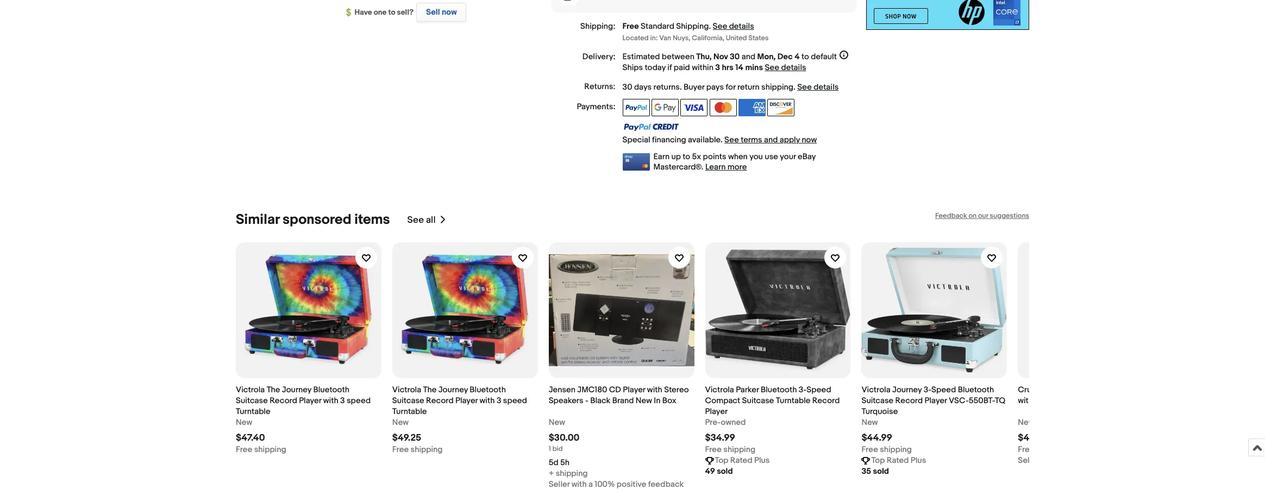 Task type: vqa. For each thing, say whether or not it's contained in the screenshot.
COLLECTIBLE CARD GAME SETS
no



Task type: locate. For each thing, give the bounding box(es) containing it.
1 new text field from the left
[[236, 417, 252, 428]]

rated up 35 sold
[[887, 455, 909, 466]]

feedback
[[1117, 455, 1153, 466]]

0 horizontal spatial top
[[715, 455, 728, 466]]

1 horizontal spatial 3-
[[924, 385, 931, 395]]

free inside new $41.90 free shipping seller with a 100% positive feedback
[[1018, 445, 1035, 455]]

top inside text box
[[715, 455, 728, 466]]

player inside victrola the journey bluetooth suitcase record player with 3 speed turntable new $49.25 free shipping
[[455, 396, 478, 406]]

see details link
[[713, 21, 754, 32], [765, 63, 806, 73], [797, 82, 839, 92]]

new inside victrola the journey bluetooth suitcase record player with 3 speed turntable new $49.25 free shipping
[[392, 417, 409, 428]]

0 horizontal spatial journey
[[282, 385, 311, 395]]

0 horizontal spatial speakers
[[549, 396, 583, 406]]

to right one
[[388, 8, 395, 17]]

free down the $49.25 text box
[[392, 445, 409, 455]]

rated up 49 sold on the right bottom of the page
[[730, 455, 752, 466]]

journey
[[282, 385, 311, 395], [438, 385, 468, 395], [892, 385, 922, 395]]

1 horizontal spatial to
[[683, 152, 690, 162]]

mastercard®.
[[654, 162, 704, 172]]

cruiser
[[1018, 385, 1045, 395]]

see details link down 'dec' on the top right
[[765, 63, 806, 73]]

$34.99 text field
[[705, 433, 735, 443]]

and
[[742, 51, 755, 62], [764, 135, 778, 145]]

free shipping text field for $49.25
[[392, 445, 443, 455]]

free shipping text field down $41.90 on the right of page
[[1018, 445, 1068, 455]]

victrola inside victrola the journey bluetooth suitcase record player with 3 speed turntable new $47.40 free shipping
[[236, 385, 265, 395]]

victrola up compact
[[705, 385, 734, 395]]

1 horizontal spatial free shipping text field
[[862, 445, 912, 455]]

plus down the victrola journey 3-speed bluetooth suitcase record player vsc-550bt-tq turquoise new $44.99 free shipping on the right bottom of the page
[[911, 455, 926, 466]]

rated inside text box
[[730, 455, 752, 466]]

journey inside victrola the journey bluetooth suitcase record player with 3 speed turntable new $47.40 free shipping
[[282, 385, 311, 395]]

top rated plus for $34.99
[[715, 455, 770, 466]]

new inside victrola the journey bluetooth suitcase record player with 3 speed turntable new $47.40 free shipping
[[236, 417, 252, 428]]

to inside earn up to 5x points when you use your ebay mastercard®.
[[683, 152, 690, 162]]

3 journey from the left
[[892, 385, 922, 395]]

new up $41.90 on the right of page
[[1018, 417, 1034, 428]]

2 free shipping text field from the left
[[862, 445, 912, 455]]

cruiser premier vinyl record player with speakers withwireless bluetooth
[[1018, 385, 1155, 406]]

1 horizontal spatial plus
[[911, 455, 926, 466]]

1 top from the left
[[715, 455, 728, 466]]

2 vertical spatial to
[[683, 152, 690, 162]]

0 vertical spatial 30
[[730, 51, 740, 62]]

1 speakers from the left
[[549, 396, 583, 406]]

0 horizontal spatial 3-
[[799, 385, 807, 395]]

victrola up turquoise
[[862, 385, 891, 395]]

journey inside victrola the journey bluetooth suitcase record player with 3 speed turntable new $49.25 free shipping
[[438, 385, 468, 395]]

vsc-
[[949, 396, 969, 406]]

delivery:
[[582, 51, 615, 62]]

turntable inside victrola the journey bluetooth suitcase record player with 3 speed turntable new $47.40 free shipping
[[236, 407, 270, 417]]

all
[[426, 214, 436, 225]]

2 horizontal spatial turntable
[[776, 396, 810, 406]]

with
[[647, 385, 662, 395], [323, 396, 338, 406], [480, 396, 495, 406], [1018, 396, 1033, 406], [1041, 455, 1056, 466]]

free shipping text field down $34.99
[[705, 445, 755, 455]]

3- inside the victrola journey 3-speed bluetooth suitcase record player vsc-550bt-tq turquoise new $44.99 free shipping
[[924, 385, 931, 395]]

suitcase inside victrola the journey bluetooth suitcase record player with 3 speed turntable new $47.40 free shipping
[[236, 396, 268, 406]]

to right 4
[[802, 51, 809, 62]]

2 sold from the left
[[873, 466, 889, 477]]

2 top rated plus from the left
[[871, 455, 926, 466]]

0 horizontal spatial free shipping text field
[[236, 445, 286, 455]]

pre-
[[705, 417, 721, 428]]

bid
[[553, 445, 563, 453]]

free shipping text field down '$47.40' on the bottom of page
[[236, 445, 286, 455]]

0 vertical spatial see details link
[[713, 21, 754, 32]]

0 horizontal spatial 30
[[623, 82, 632, 92]]

sell now
[[426, 7, 457, 17]]

turntable inside victrola the journey bluetooth suitcase record player with 3 speed turntable new $49.25 free shipping
[[392, 407, 427, 417]]

2 journey from the left
[[438, 385, 468, 395]]

turntable for $49.25
[[392, 407, 427, 417]]

shipping
[[761, 82, 793, 92], [254, 445, 286, 455], [411, 445, 443, 455], [723, 445, 755, 455], [880, 445, 912, 455], [1036, 445, 1068, 455], [556, 468, 588, 479]]

on
[[969, 211, 977, 220]]

speakers down jensen
[[549, 396, 583, 406]]

shipping up top rated plus text field
[[880, 445, 912, 455]]

journey for $49.25
[[438, 385, 468, 395]]

2 new text field from the left
[[392, 417, 409, 428]]

now up ebay
[[802, 135, 817, 145]]

See all text field
[[407, 214, 436, 225]]

points
[[703, 152, 726, 162]]

None text field
[[549, 479, 684, 489]]

have one to sell?
[[355, 8, 414, 17]]

1 horizontal spatial top rated plus
[[871, 455, 926, 466]]

. up "california,"
[[709, 21, 711, 32]]

shipping down 5h
[[556, 468, 588, 479]]

free shipping text field down $44.99
[[862, 445, 912, 455]]

turntable
[[776, 396, 810, 406], [236, 407, 270, 417], [392, 407, 427, 417]]

$34.99
[[705, 433, 735, 443]]

3 victrola from the left
[[705, 385, 734, 395]]

suitcase inside victrola parker bluetooth 3-speed compact suitcase turntable record player pre-owned $34.99 free shipping
[[742, 396, 774, 406]]

master card image
[[710, 99, 737, 116]]

shipping up a
[[1036, 445, 1068, 455]]

3-
[[799, 385, 807, 395], [924, 385, 931, 395]]

0 horizontal spatial sold
[[717, 466, 733, 477]]

$47.40 text field
[[236, 433, 265, 443]]

dec
[[778, 51, 793, 62]]

victrola for new
[[862, 385, 891, 395]]

0 horizontal spatial plus
[[754, 455, 770, 466]]

speed inside victrola the journey bluetooth suitcase record player with 3 speed turntable new $49.25 free shipping
[[503, 396, 527, 406]]

1 speed from the left
[[347, 396, 371, 406]]

with inside victrola the journey bluetooth suitcase record player with 3 speed turntable new $49.25 free shipping
[[480, 396, 495, 406]]

free up seller
[[1018, 445, 1035, 455]]

1 horizontal spatial journey
[[438, 385, 468, 395]]

3 for $47.40
[[340, 396, 345, 406]]

1 horizontal spatial details
[[781, 63, 806, 73]]

and up use
[[764, 135, 778, 145]]

within
[[692, 63, 714, 73]]

returns:
[[584, 82, 615, 92]]

3 inside victrola the journey bluetooth suitcase record player with 3 speed turntable new $49.25 free shipping
[[497, 396, 501, 406]]

speakers down premier
[[1035, 396, 1070, 406]]

0 vertical spatial and
[[742, 51, 755, 62]]

1 free shipping text field from the left
[[236, 445, 286, 455]]

speakers inside cruiser premier vinyl record player with speakers withwireless bluetooth
[[1035, 396, 1070, 406]]

victrola inside the victrola journey 3-speed bluetooth suitcase record player vsc-550bt-tq turquoise new $44.99 free shipping
[[862, 385, 891, 395]]

jensen jmc180 cd player with stereo speakers - black brand new in box
[[549, 385, 689, 406]]

3
[[715, 63, 720, 73], [340, 396, 345, 406], [497, 396, 501, 406]]

speed
[[807, 385, 831, 395], [931, 385, 956, 395]]

2 horizontal spatial free shipping text field
[[1018, 445, 1068, 455]]

0 horizontal spatial top rated plus
[[715, 455, 770, 466]]

speed inside victrola parker bluetooth 3-speed compact suitcase turntable record player pre-owned $34.99 free shipping
[[807, 385, 831, 395]]

the
[[267, 385, 280, 395], [423, 385, 437, 395]]

details down 4
[[781, 63, 806, 73]]

and for 30
[[742, 51, 755, 62]]

plus down victrola parker bluetooth 3-speed compact suitcase turntable record player pre-owned $34.99 free shipping
[[754, 455, 770, 466]]

1 speed from the left
[[807, 385, 831, 395]]

the inside victrola the journey bluetooth suitcase record player with 3 speed turntable new $49.25 free shipping
[[423, 385, 437, 395]]

speed inside victrola the journey bluetooth suitcase record player with 3 speed turntable new $47.40 free shipping
[[347, 396, 371, 406]]

0 horizontal spatial rated
[[730, 455, 752, 466]]

1 horizontal spatial turntable
[[392, 407, 427, 417]]

30 up "14"
[[730, 51, 740, 62]]

sold inside text box
[[873, 466, 889, 477]]

see details link up united
[[713, 21, 754, 32]]

new up the $49.25 text box
[[392, 417, 409, 428]]

1 top rated plus from the left
[[715, 455, 770, 466]]

2 vertical spatial see details link
[[797, 82, 839, 92]]

plus inside text field
[[911, 455, 926, 466]]

Top Rated Plus text field
[[871, 455, 926, 466]]

with inside jensen jmc180 cd player with stereo speakers - black brand new in box
[[647, 385, 662, 395]]

details down default on the top right of the page
[[814, 82, 839, 92]]

0 horizontal spatial the
[[267, 385, 280, 395]]

with inside cruiser premier vinyl record player with speakers withwireless bluetooth
[[1018, 396, 1033, 406]]

4 new text field from the left
[[862, 417, 878, 428]]

new text field up '$47.40' on the bottom of page
[[236, 417, 252, 428]]

30 left days
[[623, 82, 632, 92]]

2 speakers from the left
[[1035, 396, 1070, 406]]

feedback
[[935, 211, 967, 220]]

top rated plus up 49 sold on the right bottom of the page
[[715, 455, 770, 466]]

record inside the victrola journey 3-speed bluetooth suitcase record player vsc-550bt-tq turquoise new $44.99 free shipping
[[895, 396, 923, 406]]

victrola inside victrola the journey bluetooth suitcase record player with 3 speed turntable new $49.25 free shipping
[[392, 385, 421, 395]]

2 victrola from the left
[[392, 385, 421, 395]]

suitcase down parker in the right bottom of the page
[[742, 396, 774, 406]]

suitcase up '$47.40' on the bottom of page
[[236, 396, 268, 406]]

3 inside victrola the journey bluetooth suitcase record player with 3 speed turntable new $47.40 free shipping
[[340, 396, 345, 406]]

top inside text field
[[871, 455, 885, 466]]

new text field for $47.40
[[236, 417, 252, 428]]

new $30.00 1 bid 5d 5h + shipping
[[549, 417, 588, 479]]

$49.25 text field
[[392, 433, 421, 443]]

speakers
[[549, 396, 583, 406], [1035, 396, 1070, 406]]

united
[[726, 33, 747, 42]]

$41.90 text field
[[1018, 433, 1046, 443]]

1 sold from the left
[[717, 466, 733, 477]]

$41.90
[[1018, 433, 1046, 443]]

+ shipping text field
[[549, 468, 588, 479]]

more
[[728, 162, 747, 172]]

plus
[[754, 455, 770, 466], [911, 455, 926, 466]]

0 horizontal spatial 3
[[340, 396, 345, 406]]

shipping inside new $41.90 free shipping seller with a 100% positive feedback
[[1036, 445, 1068, 455]]

1 journey from the left
[[282, 385, 311, 395]]

0 horizontal spatial speed
[[807, 385, 831, 395]]

0 horizontal spatial speed
[[347, 396, 371, 406]]

free down '$47.40' on the bottom of page
[[236, 445, 252, 455]]

top
[[715, 455, 728, 466], [871, 455, 885, 466]]

2 speed from the left
[[503, 396, 527, 406]]

2 suitcase from the left
[[392, 396, 424, 406]]

1 3- from the left
[[799, 385, 807, 395]]

bluetooth inside victrola the journey bluetooth suitcase record player with 3 speed turntable new $49.25 free shipping
[[470, 385, 506, 395]]

1 horizontal spatial now
[[802, 135, 817, 145]]

2 rated from the left
[[887, 455, 909, 466]]

see down 4
[[797, 82, 812, 92]]

1
[[549, 445, 551, 453]]

1 rated from the left
[[730, 455, 752, 466]]

shipping inside the victrola journey 3-speed bluetooth suitcase record player vsc-550bt-tq turquoise new $44.99 free shipping
[[880, 445, 912, 455]]

2 plus from the left
[[911, 455, 926, 466]]

0 vertical spatial to
[[388, 8, 395, 17]]

see terms and apply now link
[[724, 135, 817, 145]]

paypal image
[[623, 99, 650, 116]]

2 3- from the left
[[924, 385, 931, 395]]

shipping down '$47.40' on the bottom of page
[[254, 445, 286, 455]]

1 vertical spatial details
[[781, 63, 806, 73]]

to
[[388, 8, 395, 17], [802, 51, 809, 62], [683, 152, 690, 162]]

1 vertical spatial and
[[764, 135, 778, 145]]

paid
[[674, 63, 690, 73]]

Free shipping text field
[[236, 445, 286, 455], [392, 445, 443, 455]]

1 horizontal spatial and
[[764, 135, 778, 145]]

. up discover image
[[793, 82, 795, 92]]

sold right 49
[[717, 466, 733, 477]]

1 horizontal spatial the
[[423, 385, 437, 395]]

1 horizontal spatial sold
[[873, 466, 889, 477]]

0 vertical spatial details
[[729, 21, 754, 32]]

1 vertical spatial 30
[[623, 82, 632, 92]]

discover image
[[768, 99, 795, 116]]

top up 49 sold on the right bottom of the page
[[715, 455, 728, 466]]

30
[[730, 51, 740, 62], [623, 82, 632, 92]]

and up "mins"
[[742, 51, 755, 62]]

Free shipping text field
[[705, 445, 755, 455], [862, 445, 912, 455], [1018, 445, 1068, 455]]

nov
[[714, 51, 728, 62]]

2 free shipping text field from the left
[[392, 445, 443, 455]]

sponsored
[[283, 211, 351, 228]]

special financing available. see terms and apply now
[[623, 135, 817, 145]]

shipping inside new $30.00 1 bid 5d 5h + shipping
[[556, 468, 588, 479]]

2 horizontal spatial 3
[[715, 63, 720, 73]]

2 the from the left
[[423, 385, 437, 395]]

details
[[729, 21, 754, 32], [781, 63, 806, 73], [814, 82, 839, 92]]

3 suitcase from the left
[[742, 396, 774, 406]]

cd
[[609, 385, 621, 395]]

suitcase up turquoise
[[862, 396, 894, 406]]

New text field
[[236, 417, 252, 428], [392, 417, 409, 428], [549, 417, 565, 428], [862, 417, 878, 428]]

turntable for $47.40
[[236, 407, 270, 417]]

4 victrola from the left
[[862, 385, 891, 395]]

1 plus from the left
[[754, 455, 770, 466]]

sold right 35
[[873, 466, 889, 477]]

van
[[659, 33, 671, 42]]

. left buyer
[[680, 82, 682, 92]]

4 suitcase from the left
[[862, 396, 894, 406]]

bluetooth inside cruiser premier vinyl record player with speakers withwireless bluetooth
[[1119, 396, 1155, 406]]

suggestions
[[990, 211, 1029, 220]]

ebay mastercard image
[[623, 153, 650, 171]]

1 vertical spatial to
[[802, 51, 809, 62]]

victrola inside victrola parker bluetooth 3-speed compact suitcase turntable record player pre-owned $34.99 free shipping
[[705, 385, 734, 395]]

0 horizontal spatial free shipping text field
[[705, 445, 755, 455]]

now right 'sell' at the left of the page
[[442, 7, 457, 17]]

premier
[[1047, 385, 1075, 395]]

free shipping text field down $49.25
[[392, 445, 443, 455]]

shipping up discover image
[[761, 82, 793, 92]]

1 the from the left
[[267, 385, 280, 395]]

suitcase up the $49.25 text box
[[392, 396, 424, 406]]

free down $44.99
[[862, 445, 878, 455]]

with inside new $41.90 free shipping seller with a 100% positive feedback
[[1041, 455, 1056, 466]]

1 horizontal spatial speed
[[503, 396, 527, 406]]

rated for $44.99
[[887, 455, 909, 466]]

to for earn up to 5x points when you use your ebay mastercard®.
[[683, 152, 690, 162]]

free
[[623, 21, 639, 32], [236, 445, 252, 455], [392, 445, 409, 455], [705, 445, 722, 455], [862, 445, 878, 455], [1018, 445, 1035, 455]]

3 for $49.25
[[497, 396, 501, 406]]

record inside victrola the journey bluetooth suitcase record player with 3 speed turntable new $47.40 free shipping
[[270, 396, 297, 406]]

0 horizontal spatial to
[[388, 8, 395, 17]]

seller
[[1018, 455, 1039, 466]]

american express image
[[739, 99, 766, 116]]

top rated plus
[[715, 455, 770, 466], [871, 455, 926, 466]]

sold for $44.99
[[873, 466, 889, 477]]

sold inside text box
[[717, 466, 733, 477]]

to left 5x
[[683, 152, 690, 162]]

victrola for $47.40
[[236, 385, 265, 395]]

have
[[355, 8, 372, 17]]

jensen
[[549, 385, 575, 395]]

the inside victrola the journey bluetooth suitcase record player with 3 speed turntable new $47.40 free shipping
[[267, 385, 280, 395]]

plus inside text box
[[754, 455, 770, 466]]

1 free shipping text field from the left
[[705, 445, 755, 455]]

vinyl
[[1077, 385, 1095, 395]]

new text field up $30.00 text box
[[549, 417, 565, 428]]

shipping up top rated plus text box
[[723, 445, 755, 455]]

estimated
[[623, 51, 660, 62]]

3 new text field from the left
[[549, 417, 565, 428]]

payments:
[[577, 102, 615, 112]]

0 horizontal spatial details
[[729, 21, 754, 32]]

new inside jensen jmc180 cd player with stereo speakers - black brand new in box
[[636, 396, 652, 406]]

2 top from the left
[[871, 455, 885, 466]]

new down turquoise
[[862, 417, 878, 428]]

35
[[862, 466, 871, 477]]

sold for free
[[717, 466, 733, 477]]

1 horizontal spatial free shipping text field
[[392, 445, 443, 455]]

-
[[585, 396, 588, 406]]

journey inside the victrola journey 3-speed bluetooth suitcase record player vsc-550bt-tq turquoise new $44.99 free shipping
[[892, 385, 922, 395]]

49 sold
[[705, 466, 733, 477]]

new
[[636, 396, 652, 406], [236, 417, 252, 428], [392, 417, 409, 428], [549, 417, 565, 428], [862, 417, 878, 428], [1018, 417, 1034, 428]]

49 sold text field
[[705, 466, 733, 477]]

0 horizontal spatial and
[[742, 51, 755, 62]]

new up $30.00 text box
[[549, 417, 565, 428]]

1 horizontal spatial .
[[709, 21, 711, 32]]

1 horizontal spatial rated
[[887, 455, 909, 466]]

victrola up the $49.25 text box
[[392, 385, 421, 395]]

speakers inside jensen jmc180 cd player with stereo speakers - black brand new in box
[[549, 396, 583, 406]]

new text field up the $49.25 text box
[[392, 417, 409, 428]]

see details link down default on the top right of the page
[[797, 82, 839, 92]]

1 horizontal spatial speakers
[[1035, 396, 1070, 406]]

your
[[780, 152, 796, 162]]

$47.40
[[236, 433, 265, 443]]

new left in
[[636, 396, 652, 406]]

see all link
[[407, 211, 447, 228]]

free down $34.99 text box
[[705, 445, 722, 455]]

free inside victrola parker bluetooth 3-speed compact suitcase turntable record player pre-owned $34.99 free shipping
[[705, 445, 722, 455]]

1 horizontal spatial top
[[871, 455, 885, 466]]

a
[[1058, 455, 1062, 466]]

top up 35 sold
[[871, 455, 885, 466]]

details up united
[[729, 21, 754, 32]]

2 vertical spatial details
[[814, 82, 839, 92]]

shipping inside victrola parker bluetooth 3-speed compact suitcase turntable record player pre-owned $34.99 free shipping
[[723, 445, 755, 455]]

1 victrola from the left
[[236, 385, 265, 395]]

0 horizontal spatial turntable
[[236, 407, 270, 417]]

1 horizontal spatial speed
[[931, 385, 956, 395]]

2 horizontal spatial journey
[[892, 385, 922, 395]]

to for have one to sell?
[[388, 8, 395, 17]]

top rated plus up 35 sold
[[871, 455, 926, 466]]

player
[[623, 385, 645, 395], [1126, 385, 1149, 395], [299, 396, 321, 406], [455, 396, 478, 406], [925, 396, 947, 406], [705, 407, 728, 417]]

shipping down $49.25
[[411, 445, 443, 455]]

in
[[654, 396, 661, 406]]

use
[[765, 152, 778, 162]]

$49.25
[[392, 433, 421, 443]]

feedback on our suggestions link
[[935, 211, 1029, 220]]

0 horizontal spatial now
[[442, 7, 457, 17]]

earn
[[654, 152, 670, 162]]

shipping inside victrola the journey bluetooth suitcase record player with 3 speed turntable new $47.40 free shipping
[[254, 445, 286, 455]]

sell
[[426, 7, 440, 17]]

new up '$47.40' on the bottom of page
[[236, 417, 252, 428]]

3- inside victrola parker bluetooth 3-speed compact suitcase turntable record player pre-owned $34.99 free shipping
[[799, 385, 807, 395]]

victrola up '$47.40' on the bottom of page
[[236, 385, 265, 395]]

2 speed from the left
[[931, 385, 956, 395]]

rated inside text field
[[887, 455, 909, 466]]

1 suitcase from the left
[[236, 396, 268, 406]]

victrola the journey bluetooth suitcase record player with 3 speed turntable new $49.25 free shipping
[[392, 385, 527, 455]]

with inside victrola the journey bluetooth suitcase record player with 3 speed turntable new $47.40 free shipping
[[323, 396, 338, 406]]

new text field down turquoise
[[862, 417, 878, 428]]

1 horizontal spatial 3
[[497, 396, 501, 406]]



Task type: describe. For each thing, give the bounding box(es) containing it.
turquoise
[[862, 407, 898, 417]]

2 horizontal spatial details
[[814, 82, 839, 92]]

victrola for $49.25
[[392, 385, 421, 395]]

return
[[737, 82, 760, 92]]

3 free shipping text field from the left
[[1018, 445, 1068, 455]]

bluetooth inside the victrola journey 3-speed bluetooth suitcase record player vsc-550bt-tq turquoise new $44.99 free shipping
[[958, 385, 994, 395]]

mon,
[[757, 51, 776, 62]]

free shipping text field for free
[[705, 445, 755, 455]]

ebay
[[798, 152, 816, 162]]

see down mon,
[[765, 63, 779, 73]]

bluetooth inside victrola parker bluetooth 3-speed compact suitcase turntable record player pre-owned $34.99 free shipping
[[761, 385, 797, 395]]

with details__icon image
[[564, 0, 574, 1]]

new inside new $41.90 free shipping seller with a 100% positive feedback
[[1018, 417, 1034, 428]]

ships today if paid within 3 hrs 14 mins see details
[[623, 63, 806, 73]]

see up "california,"
[[713, 21, 727, 32]]

and for terms
[[764, 135, 778, 145]]

see up when
[[724, 135, 739, 145]]

tq
[[995, 396, 1006, 406]]

bluetooth inside victrola the journey bluetooth suitcase record player with 3 speed turntable new $47.40 free shipping
[[313, 385, 349, 395]]

today
[[645, 63, 666, 73]]

plus for $44.99
[[911, 455, 926, 466]]

for
[[726, 82, 736, 92]]

sell now link
[[414, 3, 467, 22]]

feedback on our suggestions
[[935, 211, 1029, 220]]

$44.99 text field
[[862, 433, 892, 443]]

shipping inside victrola the journey bluetooth suitcase record player with 3 speed turntable new $49.25 free shipping
[[411, 445, 443, 455]]

1 horizontal spatial 30
[[730, 51, 740, 62]]

speakers for $30.00
[[549, 396, 583, 406]]

estimated between thu, nov 30 and mon, dec 4 to default
[[623, 51, 837, 62]]

earn up to 5x points when you use your ebay mastercard®.
[[654, 152, 816, 172]]

1 bid text field
[[549, 445, 563, 453]]

record inside victrola the journey bluetooth suitcase record player with 3 speed turntable new $49.25 free shipping
[[426, 396, 454, 406]]

nuys,
[[673, 33, 690, 42]]

5x
[[692, 152, 701, 162]]

victrola for $34.99
[[705, 385, 734, 395]]

1 vertical spatial now
[[802, 135, 817, 145]]

learn
[[705, 162, 726, 172]]

paypal credit image
[[623, 123, 679, 132]]

New text field
[[1018, 417, 1034, 428]]

top for $44.99
[[871, 455, 885, 466]]

new inside new $30.00 1 bid 5d 5h + shipping
[[549, 417, 565, 428]]

shipping
[[676, 21, 709, 32]]

one
[[374, 8, 387, 17]]

new text field for $49.25
[[392, 417, 409, 428]]

player inside cruiser premier vinyl record player with speakers withwireless bluetooth
[[1126, 385, 1149, 395]]

$30.00
[[549, 433, 580, 443]]

states
[[748, 33, 769, 42]]

speed for $47.40
[[347, 396, 371, 406]]

$44.99
[[862, 433, 892, 443]]

learn more link
[[705, 162, 747, 172]]

buyer
[[684, 82, 705, 92]]

journey for $47.40
[[282, 385, 311, 395]]

plus for $34.99
[[754, 455, 770, 466]]

visa image
[[681, 99, 708, 116]]

100%
[[1064, 455, 1084, 466]]

record inside victrola parker bluetooth 3-speed compact suitcase turntable record player pre-owned $34.99 free shipping
[[812, 396, 840, 406]]

0 horizontal spatial .
[[680, 82, 682, 92]]

parker
[[736, 385, 759, 395]]

returns
[[653, 82, 680, 92]]

pays
[[706, 82, 724, 92]]

new text field for $30.00
[[549, 417, 565, 428]]

positive
[[1086, 455, 1116, 466]]

free shipping text field for $47.40
[[236, 445, 286, 455]]

if
[[668, 63, 672, 73]]

free up located
[[623, 21, 639, 32]]

box
[[662, 396, 676, 406]]

1 vertical spatial see details link
[[765, 63, 806, 73]]

Seller with a 100% positive feedback text field
[[1018, 455, 1153, 466]]

suitcase inside victrola the journey bluetooth suitcase record player with 3 speed turntable new $49.25 free shipping
[[392, 396, 424, 406]]

owned
[[721, 417, 746, 428]]

see details link for standard shipping
[[713, 21, 754, 32]]

top for free
[[715, 455, 728, 466]]

35 sold text field
[[862, 466, 889, 477]]

0 vertical spatial now
[[442, 7, 457, 17]]

new $41.90 free shipping seller with a 100% positive feedback
[[1018, 417, 1153, 466]]

the for $47.40
[[267, 385, 280, 395]]

the for $49.25
[[423, 385, 437, 395]]

apply
[[780, 135, 800, 145]]

free inside the victrola journey 3-speed bluetooth suitcase record player vsc-550bt-tq turquoise new $44.99 free shipping
[[862, 445, 878, 455]]

turntable inside victrola parker bluetooth 3-speed compact suitcase turntable record player pre-owned $34.99 free shipping
[[776, 396, 810, 406]]

advertisement region
[[866, 0, 1029, 30]]

similar
[[236, 211, 280, 228]]

hrs
[[722, 63, 734, 73]]

49
[[705, 466, 715, 477]]

dollar sign image
[[346, 8, 355, 17]]

shipping:
[[580, 21, 615, 32]]

mins
[[745, 63, 763, 73]]

player inside the victrola journey 3-speed bluetooth suitcase record player vsc-550bt-tq turquoise new $44.99 free shipping
[[925, 396, 947, 406]]

top rated plus for $44.99
[[871, 455, 926, 466]]

sell?
[[397, 8, 414, 17]]

Pre-owned text field
[[705, 417, 746, 428]]

35 sold
[[862, 466, 889, 477]]

standard shipping . see details
[[641, 21, 754, 32]]

free inside victrola the journey bluetooth suitcase record player with 3 speed turntable new $47.40 free shipping
[[236, 445, 252, 455]]

player inside victrola the journey bluetooth suitcase record player with 3 speed turntable new $47.40 free shipping
[[299, 396, 321, 406]]

2 horizontal spatial .
[[793, 82, 795, 92]]

5d 5h text field
[[549, 458, 570, 468]]

see details link for buyer pays for return shipping
[[797, 82, 839, 92]]

see left all
[[407, 214, 424, 225]]

5d
[[549, 458, 558, 468]]

located in: van nuys, california, united states
[[623, 33, 769, 42]]

items
[[355, 211, 390, 228]]

speed for $49.25
[[503, 396, 527, 406]]

speakers for $41.90
[[1035, 396, 1070, 406]]

+
[[549, 468, 554, 479]]

new inside the victrola journey 3-speed bluetooth suitcase record player vsc-550bt-tq turquoise new $44.99 free shipping
[[862, 417, 878, 428]]

victrola parker bluetooth 3-speed compact suitcase turntable record player pre-owned $34.99 free shipping
[[705, 385, 840, 455]]

player inside victrola parker bluetooth 3-speed compact suitcase turntable record player pre-owned $34.99 free shipping
[[705, 407, 728, 417]]

google pay image
[[652, 99, 679, 116]]

30 days returns . buyer pays for return shipping . see details
[[623, 82, 839, 92]]

2 horizontal spatial to
[[802, 51, 809, 62]]

stereo
[[664, 385, 689, 395]]

up
[[671, 152, 681, 162]]

victrola the journey bluetooth suitcase record player with 3 speed turntable new $47.40 free shipping
[[236, 385, 371, 455]]

speed inside the victrola journey 3-speed bluetooth suitcase record player vsc-550bt-tq turquoise new $44.99 free shipping
[[931, 385, 956, 395]]

standard
[[641, 21, 674, 32]]

victrola journey 3-speed bluetooth suitcase record player vsc-550bt-tq turquoise new $44.99 free shipping
[[862, 385, 1006, 455]]

rated for $34.99
[[730, 455, 752, 466]]

financing
[[652, 135, 686, 145]]

player inside jensen jmc180 cd player with stereo speakers - black brand new in box
[[623, 385, 645, 395]]

similar sponsored items
[[236, 211, 390, 228]]

14
[[735, 63, 743, 73]]

Top Rated Plus text field
[[715, 455, 770, 466]]

thu,
[[696, 51, 712, 62]]

suitcase inside the victrola journey 3-speed bluetooth suitcase record player vsc-550bt-tq turquoise new $44.99 free shipping
[[862, 396, 894, 406]]

record inside cruiser premier vinyl record player with speakers withwireless bluetooth
[[1097, 385, 1124, 395]]

5h
[[560, 458, 570, 468]]

free inside victrola the journey bluetooth suitcase record player with 3 speed turntable new $49.25 free shipping
[[392, 445, 409, 455]]

new text field for $44.99
[[862, 417, 878, 428]]

default
[[811, 51, 837, 62]]

special
[[623, 135, 650, 145]]

free shipping text field for $44.99
[[862, 445, 912, 455]]

$30.00 text field
[[549, 433, 580, 443]]

4
[[795, 51, 800, 62]]

you
[[750, 152, 763, 162]]

see all
[[407, 214, 436, 225]]



